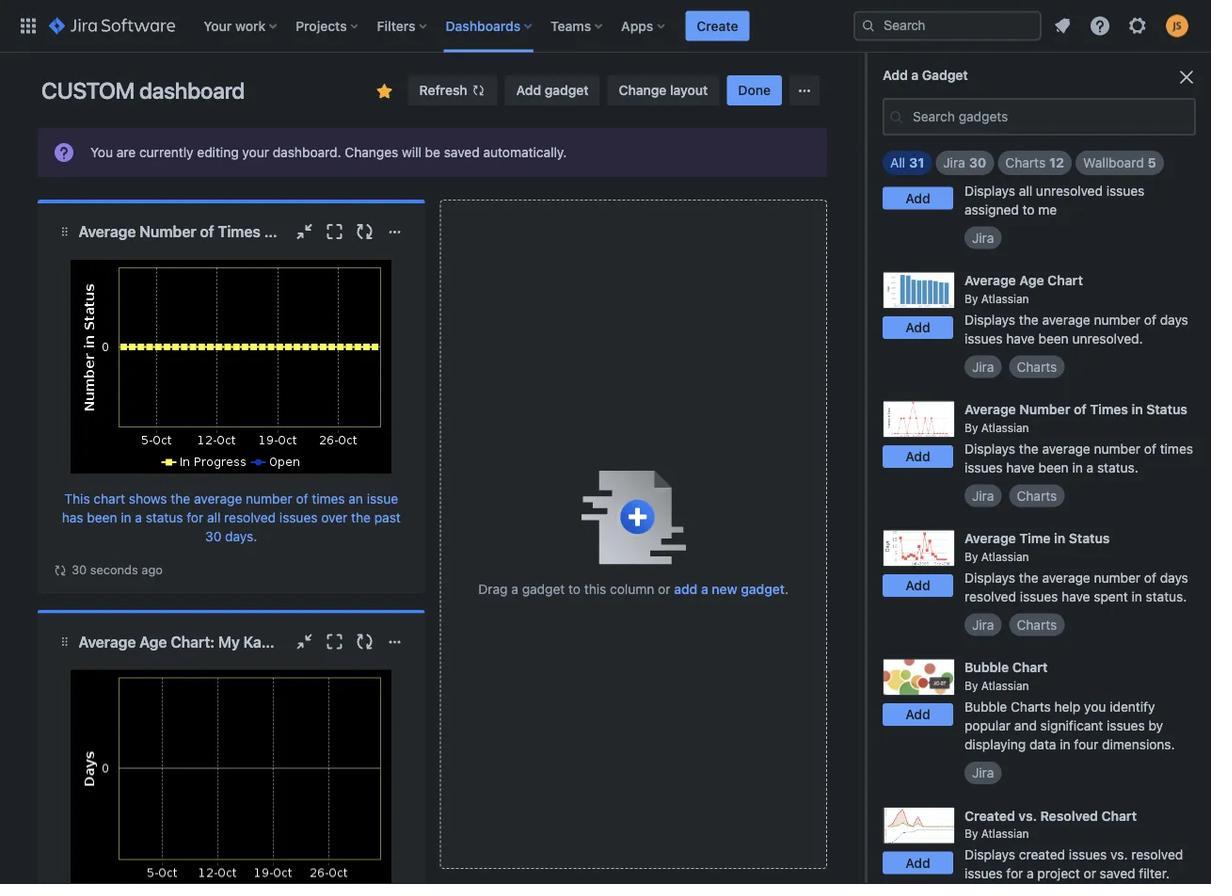 Task type: describe. For each thing, give the bounding box(es) containing it.
resolved inside "this chart shows the average number of times an issue has been in a status for all resolved issues over the past 30 days."
[[224, 510, 276, 525]]

average for average age chart: my kanban project
[[79, 633, 136, 651]]

0 vertical spatial my
[[338, 223, 359, 241]]

projects
[[296, 18, 347, 33]]

1 horizontal spatial kanban
[[363, 223, 416, 241]]

charts for time
[[1017, 617, 1058, 632]]

recent
[[997, 53, 1036, 69]]

created vs. resolved chart image
[[883, 807, 956, 844]]

been inside average age chart by atlassian displays the average number of days issues have been unresolved.
[[1039, 330, 1069, 346]]

drag
[[479, 581, 508, 596]]

add for average number of times in status
[[906, 449, 931, 464]]

atlassian inside average time in status by atlassian displays the average number of days resolved issues have spent in status.
[[982, 550, 1030, 563]]

average for average number of times in status by atlassian displays the average number of times issues have been in a status.
[[965, 401, 1017, 417]]

by
[[1149, 718, 1164, 733]]

status for atlassian
[[1147, 401, 1188, 417]]

banner containing your work
[[0, 0, 1212, 53]]

assigned
[[965, 201, 1019, 217]]

filters
[[377, 18, 416, 33]]

charts inside bubble chart by atlassian bubble charts help you identify popular and significant issues by displaying data in four dimensions.
[[1011, 699, 1051, 714]]

single
[[1112, 53, 1148, 69]]

all inside "this chart shows the average number of times an issue has been in a status for all resolved issues over the past 30 days."
[[207, 510, 221, 525]]

work
[[235, 18, 266, 33]]

change layout
[[619, 82, 708, 98]]

you are currently editing your dashboard. changes will be saved automatically.
[[90, 145, 567, 160]]

number inside average age chart by atlassian displays the average number of days issues have been unresolved.
[[1095, 312, 1141, 327]]

column
[[610, 581, 655, 596]]

notifications image
[[1052, 15, 1074, 37]]

assigned
[[965, 143, 1024, 159]]

days.
[[225, 529, 257, 544]]

chart inside average age chart by atlassian displays the average number of days issues have been unresolved.
[[1048, 272, 1083, 288]]

changes
[[345, 145, 399, 160]]

average inside "this chart shows the average number of times an issue has been in a status for all resolved issues over the past 30 days."
[[194, 491, 242, 507]]

have inside average time in status by atlassian displays the average number of days resolved issues have spent in status.
[[1062, 589, 1091, 604]]

displays inside average number of times in status by atlassian displays the average number of times issues have been in a status.
[[965, 441, 1016, 456]]

for inside "this chart shows the average number of times an issue has been in a status for all resolved issues over the past 30 days."
[[187, 510, 204, 525]]

chart
[[94, 491, 125, 507]]

an arrow curved in a circular way on the button that refreshes the dashboard image
[[53, 563, 68, 578]]

2 bubble from the top
[[965, 699, 1008, 714]]

Search gadgets field
[[908, 100, 1195, 134]]

resolved inside average time in status by atlassian displays the average number of days resolved issues have spent in status.
[[965, 589, 1017, 604]]

shows
[[129, 491, 167, 507]]

average age chart image
[[883, 271, 956, 309]]

add a gadget
[[883, 67, 969, 83]]

popular
[[965, 718, 1011, 733]]

jira for average number of times in status
[[973, 488, 995, 503]]

1 vertical spatial to
[[1023, 201, 1035, 217]]

automatically.
[[483, 145, 567, 160]]

teams
[[551, 18, 591, 33]]

times inside "this chart shows the average number of times an issue has been in a status for all resolved issues over the past 30 days."
[[312, 491, 345, 507]]

1 vertical spatial vs.
[[1111, 847, 1128, 862]]

1 bubble from the top
[[965, 660, 1009, 675]]

by inside average age chart by atlassian displays the average number of days issues have been unresolved.
[[965, 292, 979, 305]]

atlassian inside average age chart by atlassian displays the average number of days issues have been unresolved.
[[982, 292, 1030, 305]]

by inside created vs. resolved chart by atlassian displays created issues vs. resolved issues for a project or saved filter.
[[965, 827, 979, 840]]

atlassian inside bubble chart by atlassian bubble charts help you identify popular and significant issues by displaying data in four dimensions.
[[982, 679, 1030, 692]]

star custom dashboard image
[[373, 80, 396, 103]]

change layout button
[[608, 75, 720, 105]]

add for assigned to me
[[906, 190, 931, 206]]

charts 12
[[1006, 155, 1065, 170]]

a inside "this chart shows the average number of times an issue has been in a status for all resolved issues over the past 30 days."
[[135, 510, 142, 525]]

average for average number of times in status : my kanban project
[[79, 223, 136, 241]]

add down 'search' field at top right
[[906, 61, 931, 77]]

add for bubble chart
[[906, 707, 931, 722]]

maximize average age chart: my kanban project image
[[323, 630, 346, 653]]

all 31
[[891, 155, 925, 170]]

refresh
[[419, 82, 468, 98]]

average for average time in status by atlassian displays the average number of days resolved issues have spent in status.
[[965, 531, 1017, 546]]

issue
[[367, 491, 398, 507]]

are
[[117, 145, 136, 160]]

resolved inside created vs. resolved chart by atlassian displays created issues vs. resolved issues for a project or saved filter.
[[1132, 847, 1184, 862]]

0 vertical spatial 30
[[969, 155, 987, 170]]

status for my
[[280, 223, 326, 241]]

30 seconds ago
[[72, 563, 163, 577]]

jira 30
[[944, 155, 987, 170]]

refresh average number of times in status : my kanban project image
[[354, 220, 376, 243]]

you
[[1085, 699, 1107, 714]]

dashboard
[[139, 77, 245, 104]]

unresolved
[[1037, 182, 1103, 198]]

assigned to me image
[[883, 142, 956, 179]]

2 vertical spatial to
[[569, 581, 581, 596]]

refresh average age chart: my kanban project image
[[354, 630, 376, 653]]

or inside created vs. resolved chart by atlassian displays created issues vs. resolved issues for a project or saved filter.
[[1084, 866, 1097, 881]]

close icon image
[[1176, 66, 1199, 88]]

significant
[[1041, 718, 1104, 733]]

unresolved.
[[1073, 330, 1143, 346]]

search image
[[861, 18, 877, 33]]

create button
[[686, 11, 750, 41]]

new
[[712, 581, 738, 596]]

me
[[1039, 201, 1057, 217]]

:
[[330, 223, 334, 241]]

1 horizontal spatial project
[[420, 223, 470, 241]]

your work
[[204, 18, 266, 33]]

this chart shows the average number of times an issue has been in a status for all resolved issues over the past 30 days. link
[[62, 491, 401, 544]]

assigned to me by atlassian displays all unresolved issues assigned to me
[[965, 143, 1145, 217]]

issues inside "this chart shows the average number of times an issue has been in a status for all resolved issues over the past 30 days."
[[280, 510, 318, 525]]

jira for average age chart
[[973, 359, 995, 374]]

1 add button from the top
[[883, 58, 954, 80]]

wallboard 5
[[1084, 155, 1157, 170]]

by inside bubble chart by atlassian bubble charts help you identify popular and significant issues by displaying data in four dimensions.
[[965, 679, 979, 692]]

spent
[[1094, 589, 1129, 604]]

by inside the assigned to me by atlassian displays all unresolved issues assigned to me
[[965, 163, 979, 176]]

status
[[146, 510, 183, 525]]

displaying
[[965, 737, 1026, 752]]

add button for bubble chart
[[883, 703, 954, 726]]

apps button
[[616, 11, 673, 41]]

by inside average time in status by atlassian displays the average number of days resolved issues have spent in status.
[[965, 550, 979, 563]]

.
[[785, 581, 789, 596]]

your
[[242, 145, 269, 160]]

number inside "this chart shows the average number of times an issue has been in a status for all resolved issues over the past 30 days."
[[246, 491, 292, 507]]

gadget inside button
[[545, 82, 589, 98]]

wallboard for wallboard
[[1017, 100, 1078, 116]]

add button for created vs. resolved chart
[[883, 851, 954, 874]]

refresh image
[[471, 83, 486, 98]]

change
[[619, 82, 667, 98]]

all inside the lists recent activity in a single project, or in all projects.
[[1045, 72, 1059, 88]]

of inside "this chart shows the average number of times an issue has been in a status for all resolved issues over the past 30 days."
[[296, 491, 308, 507]]

more actions for average number of times in status : my kanban project gadget image
[[384, 220, 406, 243]]

time
[[1020, 531, 1051, 546]]

jira for assigned to me
[[973, 229, 995, 245]]

refresh button
[[408, 75, 498, 105]]

four
[[1075, 737, 1099, 752]]

been inside average number of times in status by atlassian displays the average number of times issues have been in a status.
[[1039, 459, 1069, 475]]

me
[[1043, 143, 1063, 159]]

Search field
[[854, 11, 1042, 41]]

gadget right new
[[741, 581, 785, 596]]

projects button
[[290, 11, 366, 41]]

30 inside "this chart shows the average number of times an issue has been in a status for all resolved issues over the past 30 days."
[[205, 529, 222, 544]]

your
[[204, 18, 232, 33]]

done
[[738, 82, 771, 98]]

average inside average age chart by atlassian displays the average number of days issues have been unresolved.
[[1043, 312, 1091, 327]]

average time in status by atlassian displays the average number of days resolved issues have spent in status.
[[965, 531, 1189, 604]]

days inside average time in status by atlassian displays the average number of days resolved issues have spent in status.
[[1161, 570, 1189, 585]]

gadget
[[922, 67, 969, 83]]

atlassian inside created vs. resolved chart by atlassian displays created issues vs. resolved issues for a project or saved filter.
[[982, 827, 1030, 840]]

filter.
[[1140, 866, 1170, 881]]

your profile and settings image
[[1166, 15, 1189, 37]]

have inside average age chart by atlassian displays the average number of days issues have been unresolved.
[[1007, 330, 1035, 346]]

resolved
[[1041, 808, 1099, 823]]

an
[[349, 491, 363, 507]]

custom dashboard
[[41, 77, 245, 104]]

data
[[1030, 737, 1057, 752]]



Task type: locate. For each thing, give the bounding box(es) containing it.
by down assigned on the right
[[965, 163, 979, 176]]

charts for number
[[1017, 488, 1058, 503]]

be
[[425, 145, 441, 160]]

1 vertical spatial 30
[[205, 529, 222, 544]]

atlassian right average age chart image
[[982, 292, 1030, 305]]

atlassian down created
[[982, 827, 1030, 840]]

1 vertical spatial bubble
[[965, 699, 1008, 714]]

number inside average number of times in status by atlassian displays the average number of times issues have been in a status.
[[1095, 441, 1141, 456]]

have
[[1007, 330, 1035, 346], [1007, 459, 1035, 475], [1062, 589, 1091, 604]]

gadget
[[545, 82, 589, 98], [522, 581, 565, 596], [741, 581, 785, 596]]

0 vertical spatial been
[[1039, 330, 1069, 346]]

2 horizontal spatial all
[[1045, 72, 1059, 88]]

atlassian inside the assigned to me by atlassian displays all unresolved issues assigned to me
[[982, 163, 1030, 176]]

average for average age chart by atlassian displays the average number of days issues have been unresolved.
[[965, 272, 1017, 288]]

status.
[[1098, 459, 1139, 475], [1146, 589, 1188, 604]]

1 days from the top
[[1161, 312, 1189, 327]]

chart inside bubble chart by atlassian bubble charts help you identify popular and significant issues by displaying data in four dimensions.
[[1013, 660, 1048, 675]]

or
[[1015, 72, 1028, 88], [658, 581, 671, 596], [1084, 866, 1097, 881]]

0 horizontal spatial project
[[300, 633, 350, 651]]

has
[[62, 510, 83, 525]]

1 vertical spatial been
[[1039, 459, 1069, 475]]

1 vertical spatial my
[[218, 633, 240, 651]]

saved
[[444, 145, 480, 160], [1100, 866, 1136, 881]]

status inside average number of times in status by atlassian displays the average number of times issues have been in a status.
[[1147, 401, 1188, 417]]

7 add button from the top
[[883, 851, 954, 874]]

0 horizontal spatial wallboard
[[1017, 100, 1078, 116]]

atlassian right average number of times in status image
[[982, 421, 1030, 434]]

times inside average number of times in status by atlassian displays the average number of times issues have been in a status.
[[1090, 401, 1129, 417]]

add button
[[883, 58, 954, 80], [883, 187, 954, 210], [883, 316, 954, 339], [883, 445, 954, 468], [883, 574, 954, 597], [883, 703, 954, 726], [883, 851, 954, 874]]

age for chart:
[[140, 633, 167, 651]]

in inside bubble chart by atlassian bubble charts help you identify popular and significant issues by displaying data in four dimensions.
[[1060, 737, 1071, 752]]

2 horizontal spatial status
[[1147, 401, 1188, 417]]

project
[[420, 223, 470, 241], [300, 633, 350, 651]]

2 vertical spatial resolved
[[1132, 847, 1184, 862]]

of inside average age chart by atlassian displays the average number of days issues have been unresolved.
[[1145, 312, 1157, 327]]

0 horizontal spatial saved
[[444, 145, 480, 160]]

charts up and
[[1011, 699, 1051, 714]]

4 by from the top
[[965, 550, 979, 563]]

this
[[64, 491, 90, 507]]

apps
[[622, 18, 654, 33]]

1 vertical spatial age
[[140, 633, 167, 651]]

lists recent activity in a single project, or in all projects.
[[965, 53, 1148, 88]]

by
[[965, 163, 979, 176], [965, 292, 979, 305], [965, 421, 979, 434], [965, 550, 979, 563], [965, 679, 979, 692], [965, 827, 979, 840]]

been down chart
[[87, 510, 117, 525]]

for down created
[[1007, 866, 1024, 881]]

1 horizontal spatial my
[[338, 223, 359, 241]]

done link
[[727, 75, 782, 105]]

my right chart:
[[218, 633, 240, 651]]

status. inside average number of times in status by atlassian displays the average number of times issues have been in a status.
[[1098, 459, 1139, 475]]

2 vertical spatial status
[[1069, 531, 1110, 546]]

create
[[697, 18, 739, 33]]

jira
[[973, 100, 995, 116], [944, 155, 966, 170], [973, 229, 995, 245], [973, 359, 995, 374], [973, 488, 995, 503], [973, 617, 995, 632], [973, 765, 995, 780]]

1 vertical spatial undefined generated chart image image
[[71, 670, 392, 884]]

for
[[187, 510, 204, 525], [1007, 866, 1024, 881]]

of inside average time in status by atlassian displays the average number of days resolved issues have spent in status.
[[1145, 570, 1157, 585]]

minimize average age chart: my kanban project image
[[293, 630, 316, 653]]

5 add button from the top
[[883, 574, 954, 597]]

30 left days.
[[205, 529, 222, 544]]

1 horizontal spatial or
[[1015, 72, 1028, 88]]

0 vertical spatial to
[[1027, 143, 1040, 159]]

1 horizontal spatial vs.
[[1111, 847, 1128, 862]]

gadget right the drag
[[522, 581, 565, 596]]

add button down the bubble chart image
[[883, 703, 954, 726]]

drag a gadget to this column or add a new gadget .
[[479, 581, 789, 596]]

30 right an arrow curved in a circular way on the button that refreshes the dashboard image
[[72, 563, 87, 577]]

1 horizontal spatial times
[[1090, 401, 1129, 417]]

0 vertical spatial number
[[140, 223, 196, 241]]

1 vertical spatial or
[[658, 581, 671, 596]]

add button down 'search' field at top right
[[883, 58, 954, 80]]

average time in status image
[[883, 530, 956, 567]]

a inside the lists recent activity in a single project, or in all projects.
[[1101, 53, 1108, 69]]

to
[[1027, 143, 1040, 159], [1023, 201, 1035, 217], [569, 581, 581, 596]]

jira for average time in status
[[973, 617, 995, 632]]

add gadget img image
[[581, 470, 686, 564]]

0 vertical spatial days
[[1161, 312, 1189, 327]]

gadget down teams
[[545, 82, 589, 98]]

2 undefined generated chart image image from the top
[[71, 670, 392, 884]]

by right average time in status image
[[965, 550, 979, 563]]

projects.
[[1062, 72, 1116, 88]]

custom
[[41, 77, 135, 104]]

1 horizontal spatial number
[[1020, 401, 1071, 417]]

more dashboard actions image
[[794, 79, 816, 102]]

1 vertical spatial kanban
[[243, 633, 297, 651]]

displays inside average time in status by atlassian displays the average number of days resolved issues have spent in status.
[[965, 570, 1016, 585]]

more actions for average age chart: my kanban project gadget image
[[384, 630, 406, 653]]

all
[[891, 155, 906, 170]]

1 by from the top
[[965, 163, 979, 176]]

displays inside created vs. resolved chart by atlassian displays created issues vs. resolved issues for a project or saved filter.
[[965, 847, 1016, 862]]

average
[[79, 223, 136, 241], [965, 272, 1017, 288], [965, 401, 1017, 417], [965, 531, 1017, 546], [79, 633, 136, 651]]

average inside average number of times in status by atlassian displays the average number of times issues have been in a status.
[[1043, 441, 1091, 456]]

have inside average number of times in status by atlassian displays the average number of times issues have been in a status.
[[1007, 459, 1035, 475]]

all inside the assigned to me by atlassian displays all unresolved issues assigned to me
[[1019, 182, 1033, 198]]

number
[[140, 223, 196, 241], [1020, 401, 1071, 417]]

add down average number of times in status image
[[906, 449, 931, 464]]

1 vertical spatial status
[[1147, 401, 1188, 417]]

number for average number of times in status by atlassian displays the average number of times issues have been in a status.
[[1020, 401, 1071, 417]]

2 add button from the top
[[883, 187, 954, 210]]

charts down average time in status by atlassian displays the average number of days resolved issues have spent in status.
[[1017, 617, 1058, 632]]

average inside average number of times in status by atlassian displays the average number of times issues have been in a status.
[[965, 401, 1017, 417]]

identify
[[1110, 699, 1156, 714]]

add down average time in status image
[[906, 578, 931, 593]]

average age chart by atlassian displays the average number of days issues have been unresolved.
[[965, 272, 1189, 346]]

teams button
[[545, 11, 610, 41]]

add button for average number of times in status
[[883, 445, 954, 468]]

status inside average time in status by atlassian displays the average number of days resolved issues have spent in status.
[[1069, 531, 1110, 546]]

2 displays from the top
[[965, 312, 1016, 327]]

the inside average age chart by atlassian displays the average number of days issues have been unresolved.
[[1019, 312, 1039, 327]]

days inside average age chart by atlassian displays the average number of days issues have been unresolved.
[[1161, 312, 1189, 327]]

layout
[[670, 82, 708, 98]]

editing
[[197, 145, 239, 160]]

0 vertical spatial status.
[[1098, 459, 1139, 475]]

issues inside average time in status by atlassian displays the average number of days resolved issues have spent in status.
[[1020, 589, 1059, 604]]

chart inside created vs. resolved chart by atlassian displays created issues vs. resolved issues for a project or saved filter.
[[1102, 808, 1137, 823]]

number for average number of times in status : my kanban project
[[140, 223, 196, 241]]

1 undefined generated chart image image from the top
[[71, 260, 392, 474]]

0 vertical spatial age
[[1020, 272, 1045, 288]]

average inside average age chart by atlassian displays the average number of days issues have been unresolved.
[[965, 272, 1017, 288]]

0 horizontal spatial status
[[280, 223, 326, 241]]

bubble chart by atlassian bubble charts help you identify popular and significant issues by displaying data in four dimensions.
[[965, 660, 1176, 752]]

1 vertical spatial chart
[[1013, 660, 1048, 675]]

atlassian up popular
[[982, 679, 1030, 692]]

for right status
[[187, 510, 204, 525]]

undefined generated chart image image
[[71, 260, 392, 474], [71, 670, 392, 884]]

0 horizontal spatial resolved
[[224, 510, 276, 525]]

add button down "created vs. resolved chart" image
[[883, 851, 954, 874]]

by up popular
[[965, 679, 979, 692]]

jira software image
[[49, 15, 175, 37], [49, 15, 175, 37]]

and
[[1015, 718, 1037, 733]]

add right refresh icon
[[517, 82, 541, 98]]

all down charts 12
[[1019, 182, 1033, 198]]

add button for assigned to me
[[883, 187, 954, 210]]

0 vertical spatial wallboard
[[1017, 100, 1078, 116]]

add a new gadget button
[[674, 579, 785, 598]]

charts up time
[[1017, 488, 1058, 503]]

1 horizontal spatial saved
[[1100, 866, 1136, 881]]

3 atlassian from the top
[[982, 421, 1030, 434]]

average down you
[[79, 223, 136, 241]]

by inside average number of times in status by atlassian displays the average number of times issues have been in a status.
[[965, 421, 979, 434]]

2 horizontal spatial resolved
[[1132, 847, 1184, 862]]

1 vertical spatial saved
[[1100, 866, 1136, 881]]

appswitcher icon image
[[17, 15, 40, 37]]

6 atlassian from the top
[[982, 827, 1030, 840]]

age for chart
[[1020, 272, 1045, 288]]

average left time
[[965, 531, 1017, 546]]

created
[[965, 808, 1016, 823]]

the inside average number of times in status by atlassian displays the average number of times issues have been in a status.
[[1019, 441, 1039, 456]]

number inside average number of times in status by atlassian displays the average number of times issues have been in a status.
[[1020, 401, 1071, 417]]

1 vertical spatial days
[[1161, 570, 1189, 585]]

4 add button from the top
[[883, 445, 954, 468]]

atlassian down time
[[982, 550, 1030, 563]]

times for my
[[218, 223, 261, 241]]

primary element
[[11, 0, 854, 52]]

been
[[1039, 330, 1069, 346], [1039, 459, 1069, 475], [87, 510, 117, 525]]

2 days from the top
[[1161, 570, 1189, 585]]

chart up unresolved.
[[1048, 272, 1083, 288]]

will
[[402, 145, 422, 160]]

0 vertical spatial chart
[[1048, 272, 1083, 288]]

issues inside the assigned to me by atlassian displays all unresolved issues assigned to me
[[1107, 182, 1145, 198]]

issues inside bubble chart by atlassian bubble charts help you identify popular and significant issues by displaying data in four dimensions.
[[1107, 718, 1145, 733]]

0 vertical spatial project
[[420, 223, 470, 241]]

1 horizontal spatial age
[[1020, 272, 1045, 288]]

1 horizontal spatial times
[[1161, 441, 1194, 456]]

add down "created vs. resolved chart" image
[[906, 855, 931, 870]]

0 vertical spatial times
[[218, 223, 261, 241]]

lists
[[965, 53, 993, 69]]

charts down average age chart by atlassian displays the average number of days issues have been unresolved.
[[1017, 359, 1058, 374]]

days
[[1161, 312, 1189, 327], [1161, 570, 1189, 585]]

times inside average number of times in status by atlassian displays the average number of times issues have been in a status.
[[1161, 441, 1194, 456]]

saved right be
[[444, 145, 480, 160]]

0 horizontal spatial number
[[140, 223, 196, 241]]

12
[[1050, 155, 1065, 170]]

0 vertical spatial bubble
[[965, 660, 1009, 675]]

0 horizontal spatial times
[[218, 223, 261, 241]]

2 horizontal spatial or
[[1084, 866, 1097, 881]]

created
[[1019, 847, 1066, 862]]

add down average age chart image
[[906, 319, 931, 335]]

add button down average age chart image
[[883, 316, 954, 339]]

average inside average time in status by atlassian displays the average number of days resolved issues have spent in status.
[[1043, 570, 1091, 585]]

a inside created vs. resolved chart by atlassian displays created issues vs. resolved issues for a project or saved filter.
[[1027, 866, 1034, 881]]

chart up and
[[1013, 660, 1048, 675]]

add button down 31 on the right of page
[[883, 187, 954, 210]]

or down recent
[[1015, 72, 1028, 88]]

add down 31 on the right of page
[[906, 190, 931, 206]]

2 vertical spatial chart
[[1102, 808, 1137, 823]]

0 horizontal spatial kanban
[[243, 633, 297, 651]]

add button down average number of times in status image
[[883, 445, 954, 468]]

0 vertical spatial status
[[280, 223, 326, 241]]

displays inside average age chart by atlassian displays the average number of days issues have been unresolved.
[[965, 312, 1016, 327]]

add button for average age chart
[[883, 316, 954, 339]]

add for average time in status
[[906, 578, 931, 593]]

age inside average age chart by atlassian displays the average number of days issues have been unresolved.
[[1020, 272, 1045, 288]]

displays inside the assigned to me by atlassian displays all unresolved issues assigned to me
[[965, 182, 1016, 198]]

wallboard for wallboard 5
[[1084, 155, 1145, 170]]

help
[[1055, 699, 1081, 714]]

0 horizontal spatial or
[[658, 581, 671, 596]]

add
[[674, 581, 698, 596]]

3 add button from the top
[[883, 316, 954, 339]]

you
[[90, 145, 113, 160]]

1 vertical spatial number
[[1020, 401, 1071, 417]]

in inside "this chart shows the average number of times an issue has been in a status for all resolved issues over the past 30 days."
[[121, 510, 131, 525]]

0 vertical spatial all
[[1045, 72, 1059, 88]]

vs.
[[1019, 808, 1037, 823], [1111, 847, 1128, 862]]

average
[[1043, 312, 1091, 327], [1043, 441, 1091, 456], [194, 491, 242, 507], [1043, 570, 1091, 585]]

project,
[[965, 72, 1012, 88]]

0 vertical spatial or
[[1015, 72, 1028, 88]]

1 horizontal spatial status.
[[1146, 589, 1188, 604]]

add
[[906, 61, 931, 77], [883, 67, 908, 83], [517, 82, 541, 98], [906, 190, 931, 206], [906, 319, 931, 335], [906, 449, 931, 464], [906, 578, 931, 593], [906, 707, 931, 722], [906, 855, 931, 870]]

1 horizontal spatial status
[[1069, 531, 1110, 546]]

status
[[280, 223, 326, 241], [1147, 401, 1188, 417], [1069, 531, 1110, 546]]

project
[[1038, 866, 1081, 881]]

minimize average number of times in status : my kanban project image
[[293, 220, 316, 243]]

resolved
[[224, 510, 276, 525], [965, 589, 1017, 604], [1132, 847, 1184, 862]]

add down the bubble chart image
[[906, 707, 931, 722]]

by down created
[[965, 827, 979, 840]]

1 horizontal spatial 30
[[205, 529, 222, 544]]

0 horizontal spatial status.
[[1098, 459, 1139, 475]]

0 horizontal spatial my
[[218, 633, 240, 651]]

2 vertical spatial all
[[207, 510, 221, 525]]

charts for age
[[1017, 359, 1058, 374]]

3 displays from the top
[[965, 441, 1016, 456]]

1 horizontal spatial wallboard
[[1084, 155, 1145, 170]]

1 vertical spatial times
[[312, 491, 345, 507]]

dashboard.
[[273, 145, 341, 160]]

0 vertical spatial times
[[1161, 441, 1194, 456]]

this chart shows the average number of times an issue has been in a status for all resolved issues over the past 30 days.
[[62, 491, 401, 544]]

0 horizontal spatial times
[[312, 491, 345, 507]]

5
[[1148, 155, 1157, 170]]

times left minimize average number of times in status : my kanban project image
[[218, 223, 261, 241]]

atlassian inside average number of times in status by atlassian displays the average number of times issues have been in a status.
[[982, 421, 1030, 434]]

chart:
[[171, 633, 215, 651]]

bubble chart image
[[883, 659, 956, 696]]

activity
[[1039, 53, 1084, 69]]

2 vertical spatial 30
[[72, 563, 87, 577]]

kanban right maximize average number of times in status : my kanban project icon
[[363, 223, 416, 241]]

6 add button from the top
[[883, 703, 954, 726]]

to left me at top
[[1027, 143, 1040, 159]]

been left unresolved.
[[1039, 330, 1069, 346]]

a
[[1101, 53, 1108, 69], [912, 67, 919, 83], [1087, 459, 1094, 475], [135, 510, 142, 525], [512, 581, 519, 596], [701, 581, 709, 596], [1027, 866, 1034, 881]]

0 vertical spatial kanban
[[363, 223, 416, 241]]

have left unresolved.
[[1007, 330, 1035, 346]]

of
[[200, 223, 214, 241], [1145, 312, 1157, 327], [1074, 401, 1087, 417], [1145, 441, 1157, 456], [296, 491, 308, 507], [1145, 570, 1157, 585]]

charts left '12'
[[1006, 155, 1046, 170]]

0 horizontal spatial 30
[[72, 563, 87, 577]]

your work button
[[198, 11, 285, 41]]

past
[[374, 510, 401, 525]]

30 up the assigned
[[969, 155, 987, 170]]

add left gadget
[[883, 67, 908, 83]]

1 horizontal spatial all
[[1019, 182, 1033, 198]]

1 vertical spatial status.
[[1146, 589, 1188, 604]]

currently
[[139, 145, 194, 160]]

6 by from the top
[[965, 827, 979, 840]]

0 vertical spatial undefined generated chart image image
[[71, 260, 392, 474]]

0 vertical spatial saved
[[444, 145, 480, 160]]

4 atlassian from the top
[[982, 550, 1030, 563]]

atlassian down assigned on the right
[[982, 163, 1030, 176]]

help image
[[1089, 15, 1112, 37]]

0 horizontal spatial age
[[140, 633, 167, 651]]

project left refresh average age chart: my kanban project icon
[[300, 633, 350, 651]]

a inside average number of times in status by atlassian displays the average number of times issues have been in a status.
[[1087, 459, 1094, 475]]

1 vertical spatial wallboard
[[1084, 155, 1145, 170]]

times down unresolved.
[[1090, 401, 1129, 417]]

2 horizontal spatial 30
[[969, 155, 987, 170]]

maximize average number of times in status : my kanban project image
[[323, 220, 346, 243]]

by right average number of times in status image
[[965, 421, 979, 434]]

ago
[[142, 563, 163, 577]]

1 atlassian from the top
[[982, 163, 1030, 176]]

4 displays from the top
[[965, 570, 1016, 585]]

undefined generated chart image image inside average number of times in status : my kanban project region
[[71, 260, 392, 474]]

1 vertical spatial have
[[1007, 459, 1035, 475]]

2 by from the top
[[965, 292, 979, 305]]

jira for bubble chart
[[973, 765, 995, 780]]

1 horizontal spatial for
[[1007, 866, 1024, 881]]

0 horizontal spatial all
[[207, 510, 221, 525]]

atlassian
[[982, 163, 1030, 176], [982, 292, 1030, 305], [982, 421, 1030, 434], [982, 550, 1030, 563], [982, 679, 1030, 692], [982, 827, 1030, 840]]

this
[[584, 581, 607, 596]]

dashboards button
[[440, 11, 540, 41]]

issues
[[1107, 182, 1145, 198], [965, 330, 1003, 346], [965, 459, 1003, 475], [280, 510, 318, 525], [1020, 589, 1059, 604], [1107, 718, 1145, 733], [1069, 847, 1108, 862], [965, 866, 1003, 881]]

saved inside created vs. resolved chart by atlassian displays created issues vs. resolved issues for a project or saved filter.
[[1100, 866, 1136, 881]]

all right status
[[207, 510, 221, 525]]

or left add
[[658, 581, 671, 596]]

filters button
[[372, 11, 435, 41]]

issues inside average age chart by atlassian displays the average number of days issues have been unresolved.
[[965, 330, 1003, 346]]

seconds
[[90, 563, 138, 577]]

created vs. resolved chart by atlassian displays created issues vs. resolved issues for a project or saved filter.
[[965, 808, 1184, 881]]

add button down average time in status image
[[883, 574, 954, 597]]

have left spent
[[1062, 589, 1091, 604]]

status. inside average time in status by atlassian displays the average number of days resolved issues have spent in status.
[[1146, 589, 1188, 604]]

chart right resolved
[[1102, 808, 1137, 823]]

wallboard down the lists recent activity in a single project, or in all projects.
[[1017, 100, 1078, 116]]

project right more actions for average number of times in status : my kanban project gadget image
[[420, 223, 470, 241]]

average inside average time in status by atlassian displays the average number of days resolved issues have spent in status.
[[965, 531, 1017, 546]]

add for average age chart
[[906, 319, 931, 335]]

1 horizontal spatial resolved
[[965, 589, 1017, 604]]

2 atlassian from the top
[[982, 292, 1030, 305]]

my right :
[[338, 223, 359, 241]]

add button for average time in status
[[883, 574, 954, 597]]

1 vertical spatial all
[[1019, 182, 1033, 198]]

1 displays from the top
[[965, 182, 1016, 198]]

for inside created vs. resolved chart by atlassian displays created issues vs. resolved issues for a project or saved filter.
[[1007, 866, 1024, 881]]

add gadget
[[517, 82, 589, 98]]

average right average number of times in status image
[[965, 401, 1017, 417]]

0 horizontal spatial vs.
[[1019, 808, 1037, 823]]

age down me
[[1020, 272, 1045, 288]]

average number of times in status : my kanban project region
[[53, 260, 410, 580]]

over
[[321, 510, 348, 525]]

2 vertical spatial or
[[1084, 866, 1097, 881]]

banner
[[0, 0, 1212, 53]]

dimensions.
[[1103, 737, 1176, 752]]

bubble
[[965, 660, 1009, 675], [965, 699, 1008, 714]]

1 vertical spatial project
[[300, 633, 350, 651]]

age
[[1020, 272, 1045, 288], [140, 633, 167, 651]]

0 vertical spatial vs.
[[1019, 808, 1037, 823]]

average number of times in status image
[[883, 401, 956, 438]]

been inside "this chart shows the average number of times an issue has been in a status for all resolved issues over the past 30 days."
[[87, 510, 117, 525]]

wallboard left 5
[[1084, 155, 1145, 170]]

0 vertical spatial resolved
[[224, 510, 276, 525]]

been up time
[[1039, 459, 1069, 475]]

settings image
[[1127, 15, 1150, 37]]

number
[[1095, 312, 1141, 327], [1095, 441, 1141, 456], [246, 491, 292, 507], [1095, 570, 1141, 585]]

2 vertical spatial been
[[87, 510, 117, 525]]

saved left filter.
[[1100, 866, 1136, 881]]

age left chart:
[[140, 633, 167, 651]]

number inside average time in status by atlassian displays the average number of days resolved issues have spent in status.
[[1095, 570, 1141, 585]]

to left this
[[569, 581, 581, 596]]

the inside average time in status by atlassian displays the average number of days resolved issues have spent in status.
[[1019, 570, 1039, 585]]

times for atlassian
[[1090, 401, 1129, 417]]

1 vertical spatial for
[[1007, 866, 1024, 881]]

1 vertical spatial times
[[1090, 401, 1129, 417]]

or right project
[[1084, 866, 1097, 881]]

to left me
[[1023, 201, 1035, 217]]

or inside the lists recent activity in a single project, or in all projects.
[[1015, 72, 1028, 88]]

0 vertical spatial for
[[187, 510, 204, 525]]

1 vertical spatial resolved
[[965, 589, 1017, 604]]

by right average age chart image
[[965, 292, 979, 305]]

all down activity
[[1045, 72, 1059, 88]]

kanban left maximize average age chart: my kanban project image
[[243, 633, 297, 651]]

5 by from the top
[[965, 679, 979, 692]]

average down seconds
[[79, 633, 136, 651]]

issues inside average number of times in status by atlassian displays the average number of times issues have been in a status.
[[965, 459, 1003, 475]]

average down the assigned
[[965, 272, 1017, 288]]

times
[[218, 223, 261, 241], [1090, 401, 1129, 417]]

5 displays from the top
[[965, 847, 1016, 862]]

average number of times in status : my kanban project
[[79, 223, 470, 241]]

add for created vs. resolved chart
[[906, 855, 931, 870]]

0 vertical spatial have
[[1007, 330, 1035, 346]]

0 horizontal spatial for
[[187, 510, 204, 525]]

2 vertical spatial have
[[1062, 589, 1091, 604]]

add gadget button
[[505, 75, 600, 105]]

3 by from the top
[[965, 421, 979, 434]]

have up time
[[1007, 459, 1035, 475]]

31
[[910, 155, 925, 170]]

5 atlassian from the top
[[982, 679, 1030, 692]]



Task type: vqa. For each thing, say whether or not it's contained in the screenshot.
"This"
yes



